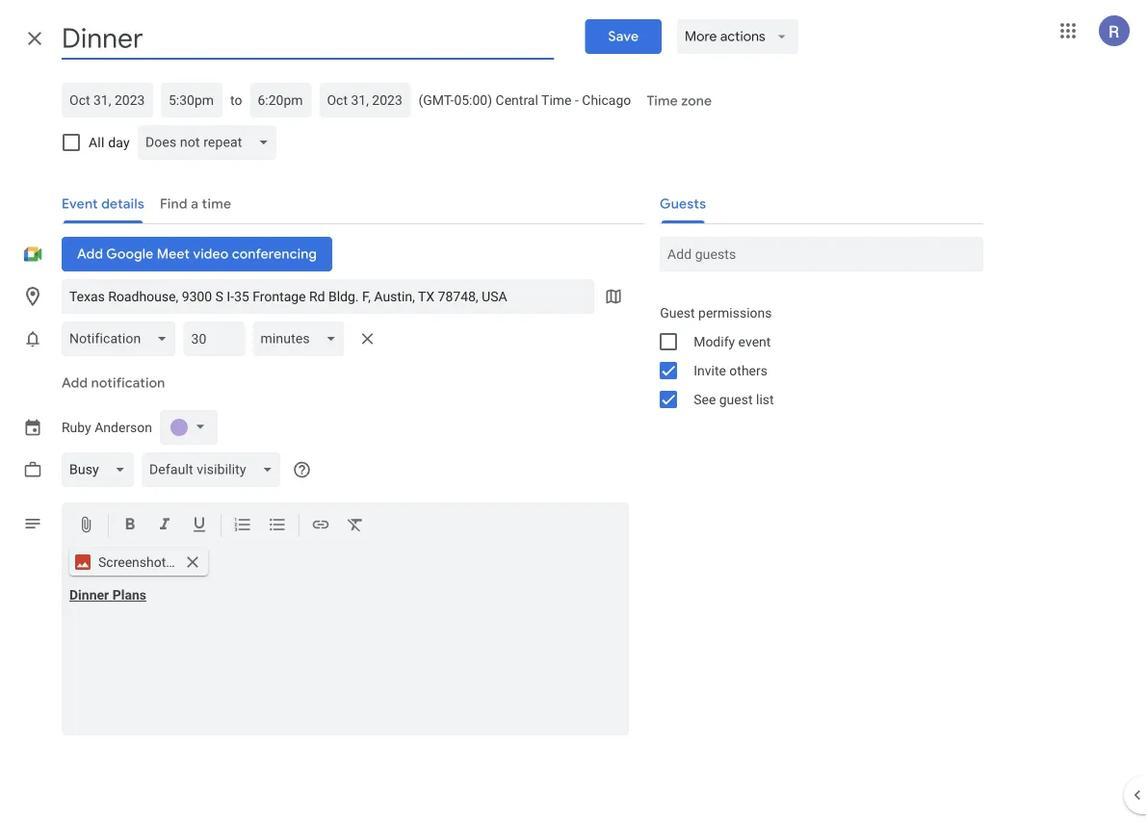 Task type: vqa. For each thing, say whether or not it's contained in the screenshot.
13 in July grid
no



Task type: describe. For each thing, give the bounding box(es) containing it.
numbered list image
[[233, 516, 252, 538]]

day
[[108, 134, 130, 150]]

invite
[[694, 363, 726, 379]]

more
[[685, 28, 718, 45]]

chicago
[[582, 92, 631, 108]]

more actions arrow_drop_down
[[685, 28, 791, 45]]

permissions
[[699, 305, 772, 321]]

central
[[496, 92, 539, 108]]

actions
[[721, 28, 766, 45]]

add
[[62, 375, 88, 392]]

modify event
[[694, 334, 771, 350]]

invite others
[[694, 363, 768, 379]]

Title text field
[[62, 17, 555, 60]]

guest
[[720, 392, 753, 408]]

time inside 'button'
[[647, 93, 678, 110]]

(gmt-05:00) central time - chicago
[[419, 92, 631, 108]]

see guest list
[[694, 392, 774, 408]]

see
[[694, 392, 716, 408]]

dinner plans
[[69, 588, 146, 604]]

add notification
[[62, 375, 165, 392]]

plans
[[112, 588, 146, 604]]

ruby
[[62, 420, 91, 436]]

bold image
[[120, 516, 140, 538]]

italic image
[[155, 516, 174, 538]]

Start time text field
[[169, 89, 215, 112]]

arrow_drop_down
[[774, 28, 791, 45]]



Task type: locate. For each thing, give the bounding box(es) containing it.
all
[[89, 134, 105, 150]]

ruby anderson
[[62, 420, 152, 436]]

time zone button
[[639, 84, 720, 119]]

group
[[645, 299, 984, 414]]

05:00)
[[454, 92, 492, 108]]

30 minutes before element
[[62, 318, 383, 360]]

guest permissions
[[660, 305, 772, 321]]

time left zone on the top right
[[647, 93, 678, 110]]

End time text field
[[258, 89, 304, 112]]

guest
[[660, 305, 695, 321]]

End date text field
[[327, 89, 403, 112]]

0 horizontal spatial time
[[542, 92, 572, 108]]

formatting options toolbar
[[62, 503, 629, 550]]

insert link image
[[311, 516, 331, 538]]

list
[[756, 392, 774, 408]]

to
[[230, 92, 242, 108]]

None field
[[138, 125, 285, 160], [62, 322, 183, 357], [253, 322, 352, 357], [62, 453, 141, 488], [141, 453, 289, 488], [138, 125, 285, 160], [62, 322, 183, 357], [253, 322, 352, 357], [62, 453, 141, 488], [141, 453, 289, 488]]

Minutes in advance for notification number field
[[191, 322, 237, 357]]

add notification button
[[54, 360, 173, 407]]

others
[[730, 363, 768, 379]]

all day
[[89, 134, 130, 150]]

Guests text field
[[668, 237, 976, 272]]

remove formatting image
[[346, 516, 365, 538]]

group containing guest permissions
[[645, 299, 984, 414]]

time zone
[[647, 93, 712, 110]]

(gmt-
[[419, 92, 454, 108]]

time
[[542, 92, 572, 108], [647, 93, 678, 110]]

zone
[[681, 93, 712, 110]]

Description text field
[[62, 588, 629, 732]]

save
[[609, 28, 639, 45]]

Location text field
[[69, 279, 587, 314]]

modify
[[694, 334, 735, 350]]

event
[[739, 334, 771, 350]]

time left -
[[542, 92, 572, 108]]

anderson
[[95, 420, 152, 436]]

notification
[[91, 375, 165, 392]]

Start date text field
[[69, 89, 145, 112]]

1 horizontal spatial time
[[647, 93, 678, 110]]

-
[[575, 92, 579, 108]]

underline image
[[190, 516, 209, 538]]

save button
[[585, 19, 662, 54]]

dinner
[[69, 588, 109, 604]]

bulleted list image
[[268, 516, 287, 538]]



